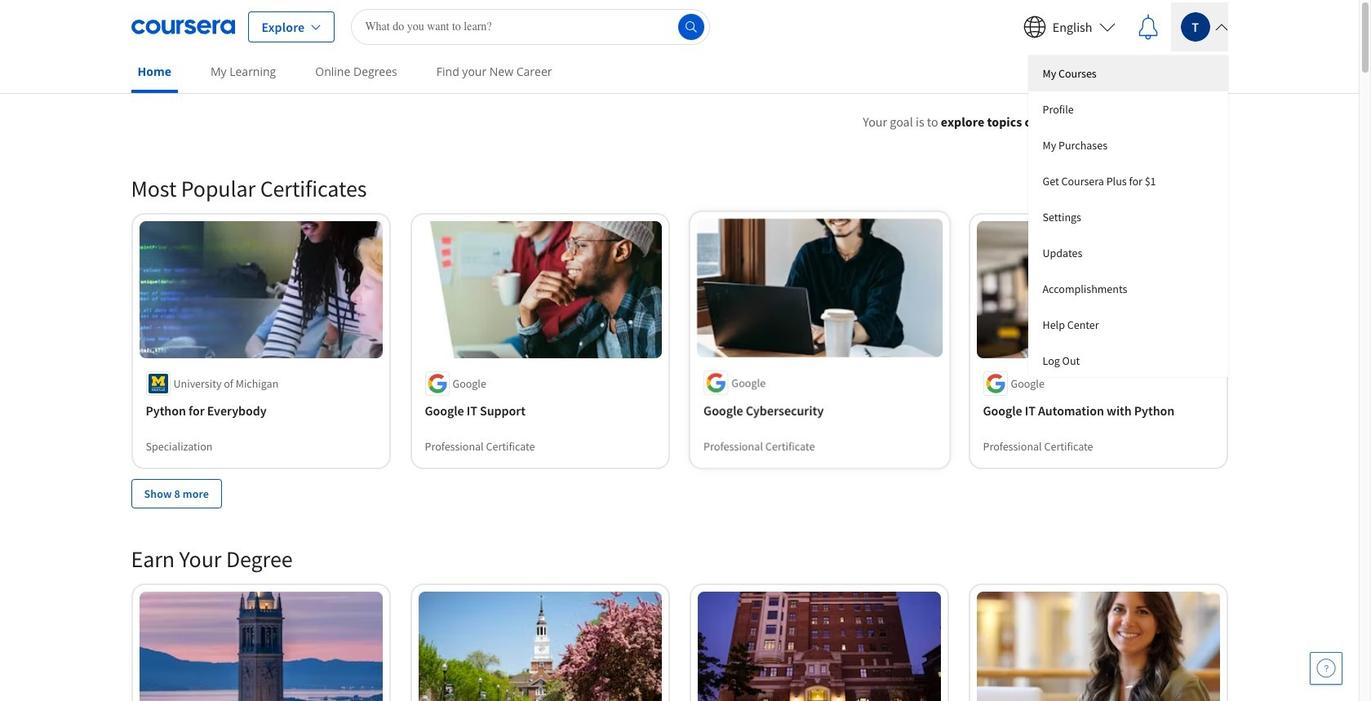 Task type: vqa. For each thing, say whether or not it's contained in the screenshot.
Most Popular Certificates Collection element
yes



Task type: locate. For each thing, give the bounding box(es) containing it.
help center image
[[1317, 659, 1337, 679]]

None search field
[[351, 9, 711, 44]]

coursera image
[[131, 13, 235, 40]]

menu
[[1028, 55, 1228, 377]]

What do you want to learn? text field
[[351, 9, 711, 44]]

region
[[776, 135, 1307, 296]]



Task type: describe. For each thing, give the bounding box(es) containing it.
most popular certificates collection element
[[121, 148, 1238, 534]]

earn your degree collection element
[[121, 518, 1238, 701]]



